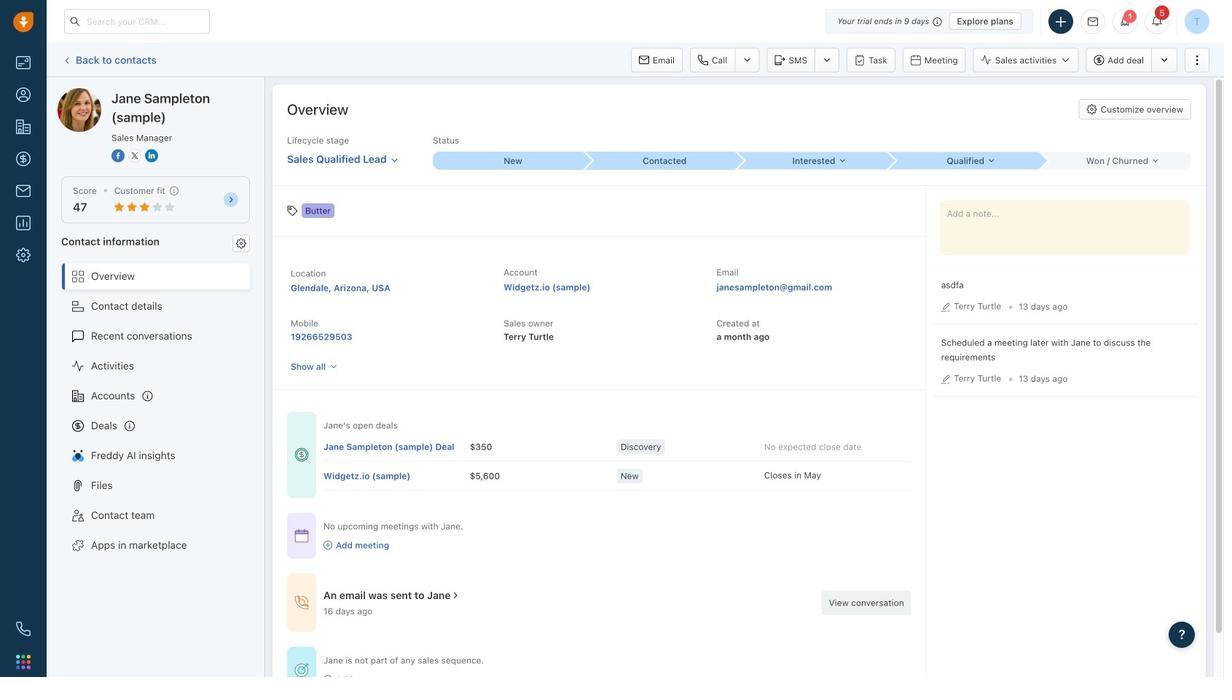 Task type: locate. For each thing, give the bounding box(es) containing it.
mng settings image
[[236, 238, 246, 248]]

container_wx8msf4aqz5i3rn1 image
[[294, 448, 309, 462], [294, 528, 309, 543], [324, 541, 332, 550], [294, 596, 309, 610], [294, 663, 309, 677], [324, 675, 332, 677]]

row group
[[324, 432, 911, 491]]

1 cell from the top
[[324, 432, 470, 461]]

send email image
[[1088, 17, 1098, 26]]

Search your CRM... text field
[[64, 9, 210, 34]]

1 row from the top
[[324, 432, 911, 462]]

freshworks switcher image
[[16, 655, 31, 669]]

0 vertical spatial cell
[[324, 432, 470, 461]]

cell for second row from the bottom
[[324, 432, 470, 461]]

2 cell from the top
[[324, 462, 470, 490]]

row
[[324, 432, 911, 462], [324, 462, 911, 491]]

1 vertical spatial cell
[[324, 462, 470, 490]]

cell
[[324, 432, 470, 461], [324, 462, 470, 490]]



Task type: describe. For each thing, give the bounding box(es) containing it.
phone image
[[16, 622, 31, 636]]

cell for 2nd row
[[324, 462, 470, 490]]

container_wx8msf4aqz5i3rn1 image
[[451, 590, 461, 601]]

phone element
[[9, 614, 38, 643]]

2 row from the top
[[324, 462, 911, 491]]



Task type: vqa. For each thing, say whether or not it's contained in the screenshot.
the topmost cell
yes



